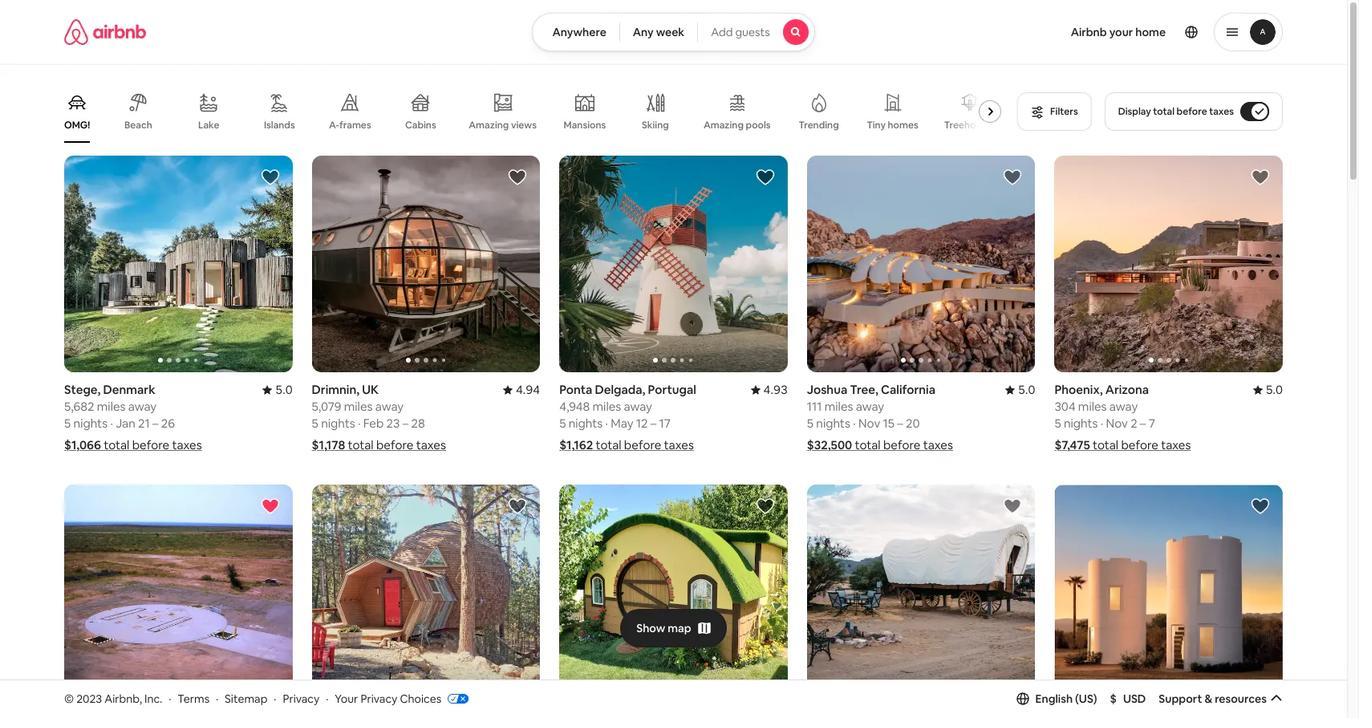 Task type: describe. For each thing, give the bounding box(es) containing it.
california
[[881, 382, 935, 397]]

miles inside joshua tree, california 111 miles away 5 nights · nov 15 – 20 $32,500 total before taxes
[[825, 399, 853, 414]]

guests
[[735, 25, 770, 39]]

111
[[807, 399, 822, 414]]

stege, denmark 5,682 miles away 5 nights · jan 21 – 26 $1,066 total before taxes
[[64, 382, 202, 453]]

· right terms link
[[216, 691, 218, 706]]

trending
[[799, 119, 839, 132]]

week
[[656, 25, 685, 39]]

a-
[[329, 119, 339, 132]]

portugal
[[648, 382, 696, 397]]

add to wishlist: drimnin, uk image
[[508, 168, 527, 187]]

2023
[[76, 691, 102, 706]]

ponta delgada, portugal 4,948 miles away 5 nights · may 12 – 17 $1,162 total before taxes
[[559, 382, 696, 453]]

4.94
[[516, 382, 540, 397]]

· left your
[[326, 691, 328, 706]]

treehouses
[[944, 119, 996, 132]]

any
[[633, 25, 654, 39]]

nov inside joshua tree, california 111 miles away 5 nights · nov 15 – 20 $32,500 total before taxes
[[858, 416, 880, 431]]

your
[[1109, 25, 1133, 39]]

· inside joshua tree, california 111 miles away 5 nights · nov 15 – 20 $32,500 total before taxes
[[853, 416, 856, 431]]

feb
[[363, 416, 384, 431]]

7
[[1149, 416, 1155, 431]]

english
[[1035, 691, 1073, 706]]

taxes inside the display total before taxes button
[[1209, 105, 1234, 118]]

before inside drimnin, uk 5,079 miles away 5 nights · feb 23 – 28 $1,178 total before taxes
[[376, 438, 414, 453]]

before inside 'ponta delgada, portugal 4,948 miles away 5 nights · may 12 – 17 $1,162 total before taxes'
[[624, 438, 661, 453]]

drimnin,
[[312, 382, 359, 397]]

airbnb,
[[104, 691, 142, 706]]

airbnb your home link
[[1061, 15, 1175, 49]]

5.0 out of 5 average rating image
[[1005, 382, 1035, 397]]

total inside 'ponta delgada, portugal 4,948 miles away 5 nights · may 12 – 17 $1,162 total before taxes'
[[596, 438, 621, 453]]

away for phoenix, arizona
[[1109, 399, 1138, 414]]

remove from wishlist: roswell, new mexico image
[[260, 497, 280, 516]]

total inside phoenix, arizona 304 miles away 5 nights · nov 2 – 7 $7,475 total before taxes
[[1093, 438, 1119, 453]]

english (us)
[[1035, 691, 1097, 706]]

5 inside 'ponta delgada, portugal 4,948 miles away 5 nights · may 12 – 17 $1,162 total before taxes'
[[559, 416, 566, 431]]

english (us) button
[[1016, 691, 1097, 706]]

display total before taxes button
[[1105, 92, 1283, 131]]

5.0 for phoenix, arizona 304 miles away 5 nights · nov 2 – 7 $7,475 total before taxes
[[1266, 382, 1283, 397]]

terms link
[[178, 691, 209, 706]]

$ usd
[[1110, 691, 1146, 706]]

islands
[[264, 119, 295, 132]]

nights for 304
[[1064, 416, 1098, 431]]

away for drimnin, uk
[[375, 399, 404, 414]]

5 for 304 miles away
[[1055, 416, 1061, 431]]

4.93
[[763, 382, 788, 397]]

frames
[[339, 119, 371, 132]]

tree,
[[850, 382, 878, 397]]

add to wishlist: bend, oregon image
[[508, 497, 527, 516]]

nights inside joshua tree, california 111 miles away 5 nights · nov 15 – 20 $32,500 total before taxes
[[816, 416, 850, 431]]

phoenix,
[[1055, 382, 1103, 397]]

any week
[[633, 25, 685, 39]]

add to wishlist: ponta delgada, portugal image
[[756, 168, 775, 187]]

a-frames
[[329, 119, 371, 132]]

tiny homes
[[867, 119, 918, 132]]

– for 304 miles away
[[1140, 416, 1146, 431]]

support
[[1159, 691, 1202, 706]]

© 2023 airbnb, inc. ·
[[64, 691, 171, 706]]

denmark
[[103, 382, 155, 397]]

· right inc.
[[169, 691, 171, 706]]

$1,162
[[559, 438, 593, 453]]

before inside "stege, denmark 5,682 miles away 5 nights · jan 21 – 26 $1,066 total before taxes"
[[132, 438, 169, 453]]

2
[[1131, 416, 1137, 431]]

– for 5,682 miles away
[[152, 416, 158, 431]]

nights for 5,079
[[321, 416, 355, 431]]

views
[[511, 119, 537, 131]]

sitemap
[[225, 691, 267, 706]]

your privacy choices link
[[335, 691, 469, 707]]

23
[[386, 416, 400, 431]]

· inside "stege, denmark 5,682 miles away 5 nights · jan 21 – 26 $1,066 total before taxes"
[[110, 416, 113, 431]]

stege,
[[64, 382, 101, 397]]

· inside 'ponta delgada, portugal 4,948 miles away 5 nights · may 12 – 17 $1,162 total before taxes'
[[605, 416, 608, 431]]

mansions
[[564, 119, 606, 132]]

©
[[64, 691, 74, 706]]

add to wishlist: cedar city, utah image
[[756, 497, 775, 516]]

26
[[161, 416, 175, 431]]

before inside joshua tree, california 111 miles away 5 nights · nov 15 – 20 $32,500 total before taxes
[[883, 438, 921, 453]]

choices
[[400, 691, 441, 706]]

miles for stege,
[[97, 399, 126, 414]]

skiing
[[642, 119, 669, 132]]

add
[[711, 25, 733, 39]]

joshua
[[807, 382, 847, 397]]

filters button
[[1017, 92, 1092, 131]]

omg!
[[64, 119, 90, 132]]

nights inside 'ponta delgada, portugal 4,948 miles away 5 nights · may 12 – 17 $1,162 total before taxes'
[[569, 416, 603, 431]]

miles for phoenix,
[[1078, 399, 1107, 414]]

support & resources button
[[1159, 691, 1283, 706]]

show map
[[636, 621, 691, 635]]

$1,178
[[312, 438, 345, 453]]

cabins
[[405, 119, 436, 132]]

$7,475
[[1055, 438, 1090, 453]]

5.0 out of 5 average rating image for phoenix, arizona 304 miles away 5 nights · nov 2 – 7 $7,475 total before taxes
[[1253, 382, 1283, 397]]

airbnb
[[1071, 25, 1107, 39]]

your
[[335, 691, 358, 706]]

5 inside joshua tree, california 111 miles away 5 nights · nov 15 – 20 $32,500 total before taxes
[[807, 416, 814, 431]]

none search field containing anywhere
[[532, 13, 815, 51]]

support & resources
[[1159, 691, 1267, 706]]

total inside drimnin, uk 5,079 miles away 5 nights · feb 23 – 28 $1,178 total before taxes
[[348, 438, 374, 453]]



Task type: locate. For each thing, give the bounding box(es) containing it.
5 5 from the left
[[1055, 416, 1061, 431]]

nights down 4,948
[[569, 416, 603, 431]]

profile element
[[834, 0, 1283, 64]]

away up 12
[[624, 399, 652, 414]]

privacy left your
[[283, 691, 320, 706]]

$1,066
[[64, 438, 101, 453]]

nov inside phoenix, arizona 304 miles away 5 nights · nov 2 – 7 $7,475 total before taxes
[[1106, 416, 1128, 431]]

beach
[[124, 119, 152, 132]]

· inside drimnin, uk 5,079 miles away 5 nights · feb 23 – 28 $1,178 total before taxes
[[358, 416, 361, 431]]

304
[[1055, 399, 1076, 414]]

taxes inside drimnin, uk 5,079 miles away 5 nights · feb 23 – 28 $1,178 total before taxes
[[416, 438, 446, 453]]

away up the 23
[[375, 399, 404, 414]]

your privacy choices
[[335, 691, 441, 706]]

joshua tree, california 111 miles away 5 nights · nov 15 – 20 $32,500 total before taxes
[[807, 382, 953, 453]]

0 horizontal spatial amazing
[[469, 119, 509, 131]]

miles down uk
[[344, 399, 373, 414]]

away
[[128, 399, 157, 414], [375, 399, 404, 414], [856, 399, 884, 414], [624, 399, 652, 414], [1109, 399, 1138, 414]]

ponta
[[559, 382, 592, 397]]

add to wishlist: sandy valley, nevada image
[[1003, 497, 1022, 516]]

miles for drimnin,
[[344, 399, 373, 414]]

1 vertical spatial add to wishlist: joshua tree, california image
[[1251, 497, 1270, 516]]

4.94 out of 5 average rating image
[[503, 382, 540, 397]]

– inside 'ponta delgada, portugal 4,948 miles away 5 nights · may 12 – 17 $1,162 total before taxes'
[[650, 416, 657, 431]]

· left jan
[[110, 416, 113, 431]]

away inside joshua tree, california 111 miles away 5 nights · nov 15 – 20 $32,500 total before taxes
[[856, 399, 884, 414]]

total inside "stege, denmark 5,682 miles away 5 nights · jan 21 – 26 $1,066 total before taxes"
[[104, 438, 129, 453]]

0 horizontal spatial add to wishlist: joshua tree, california image
[[1003, 168, 1022, 187]]

taxes inside joshua tree, california 111 miles away 5 nights · nov 15 – 20 $32,500 total before taxes
[[923, 438, 953, 453]]

any week button
[[619, 13, 698, 51]]

total
[[1153, 105, 1175, 118], [104, 438, 129, 453], [348, 438, 374, 453], [855, 438, 881, 453], [596, 438, 621, 453], [1093, 438, 1119, 453]]

filters
[[1050, 105, 1078, 118]]

5 inside "stege, denmark 5,682 miles away 5 nights · jan 21 – 26 $1,066 total before taxes"
[[64, 416, 71, 431]]

show map button
[[620, 609, 727, 647]]

3 miles from the left
[[825, 399, 853, 414]]

5,079
[[312, 399, 341, 414]]

show
[[636, 621, 665, 635]]

5.0 out of 5 average rating image
[[263, 382, 293, 397], [1253, 382, 1283, 397]]

1 5.0 out of 5 average rating image from the left
[[263, 382, 293, 397]]

1 away from the left
[[128, 399, 157, 414]]

1 5 from the left
[[64, 416, 71, 431]]

· left 'feb'
[[358, 416, 361, 431]]

3 nights from the left
[[816, 416, 850, 431]]

–
[[152, 416, 158, 431], [403, 416, 409, 431], [897, 416, 903, 431], [650, 416, 657, 431], [1140, 416, 1146, 431]]

nights up $32,500
[[816, 416, 850, 431]]

before down 12
[[624, 438, 661, 453]]

add guests button
[[697, 13, 815, 51]]

· left 15
[[853, 416, 856, 431]]

nights down 5,079
[[321, 416, 355, 431]]

nov
[[858, 416, 880, 431], [1106, 416, 1128, 431]]

5 down 304
[[1055, 416, 1061, 431]]

away inside drimnin, uk 5,079 miles away 5 nights · feb 23 – 28 $1,178 total before taxes
[[375, 399, 404, 414]]

3 away from the left
[[856, 399, 884, 414]]

drimnin, uk 5,079 miles away 5 nights · feb 23 – 28 $1,178 total before taxes
[[312, 382, 446, 453]]

4 nights from the left
[[569, 416, 603, 431]]

total down jan
[[104, 438, 129, 453]]

taxes
[[1209, 105, 1234, 118], [172, 438, 202, 453], [416, 438, 446, 453], [923, 438, 953, 453], [664, 438, 694, 453], [1161, 438, 1191, 453]]

– inside "stege, denmark 5,682 miles away 5 nights · jan 21 – 26 $1,066 total before taxes"
[[152, 416, 158, 431]]

away inside 'ponta delgada, portugal 4,948 miles away 5 nights · may 12 – 17 $1,162 total before taxes'
[[624, 399, 652, 414]]

may
[[611, 416, 633, 431]]

amazing views
[[469, 119, 537, 131]]

before down 2
[[1121, 438, 1158, 453]]

before down 21
[[132, 438, 169, 453]]

$32,500
[[807, 438, 852, 453]]

amazing left views in the left top of the page
[[469, 119, 509, 131]]

3 5.0 from the left
[[1266, 382, 1283, 397]]

privacy link
[[283, 691, 320, 706]]

2 5.0 from the left
[[1018, 382, 1035, 397]]

– right the 23
[[403, 416, 409, 431]]

0 horizontal spatial 5.0
[[275, 382, 293, 397]]

15
[[883, 416, 895, 431]]

4 – from the left
[[650, 416, 657, 431]]

resources
[[1215, 691, 1267, 706]]

add to wishlist: phoenix, arizona image
[[1251, 168, 1270, 187]]

arizona
[[1105, 382, 1149, 397]]

miles up jan
[[97, 399, 126, 414]]

miles inside drimnin, uk 5,079 miles away 5 nights · feb 23 – 28 $1,178 total before taxes
[[344, 399, 373, 414]]

· left may
[[605, 416, 608, 431]]

uk
[[362, 382, 379, 397]]

total right $7,475 at right bottom
[[1093, 438, 1119, 453]]

before inside phoenix, arizona 304 miles away 5 nights · nov 2 – 7 $7,475 total before taxes
[[1121, 438, 1158, 453]]

away for stege, denmark
[[128, 399, 157, 414]]

17
[[659, 416, 671, 431]]

display
[[1118, 105, 1151, 118]]

add guests
[[711, 25, 770, 39]]

away down tree,
[[856, 399, 884, 414]]

1 horizontal spatial add to wishlist: joshua tree, california image
[[1251, 497, 1270, 516]]

display total before taxes
[[1118, 105, 1234, 118]]

5 for 5,682 miles away
[[64, 416, 71, 431]]

total down may
[[596, 438, 621, 453]]

terms · sitemap · privacy ·
[[178, 691, 328, 706]]

0 horizontal spatial 5.0 out of 5 average rating image
[[263, 382, 293, 397]]

4 miles from the left
[[593, 399, 621, 414]]

total down 'feb'
[[348, 438, 374, 453]]

5 down 111
[[807, 416, 814, 431]]

miles down the joshua
[[825, 399, 853, 414]]

$
[[1110, 691, 1117, 706]]

5 for 5,079 miles away
[[312, 416, 318, 431]]

total right display
[[1153, 105, 1175, 118]]

5 miles from the left
[[1078, 399, 1107, 414]]

4 away from the left
[[624, 399, 652, 414]]

&
[[1205, 691, 1212, 706]]

home
[[1135, 25, 1166, 39]]

miles inside phoenix, arizona 304 miles away 5 nights · nov 2 – 7 $7,475 total before taxes
[[1078, 399, 1107, 414]]

jan
[[116, 416, 135, 431]]

miles down delgada,
[[593, 399, 621, 414]]

terms
[[178, 691, 209, 706]]

nov left 2
[[1106, 416, 1128, 431]]

None search field
[[532, 13, 815, 51]]

nov left 15
[[858, 416, 880, 431]]

5.0 for stege, denmark 5,682 miles away 5 nights · jan 21 – 26 $1,066 total before taxes
[[275, 382, 293, 397]]

delgada,
[[595, 382, 645, 397]]

1 privacy from the left
[[283, 691, 320, 706]]

2 away from the left
[[375, 399, 404, 414]]

2 5.0 out of 5 average rating image from the left
[[1253, 382, 1283, 397]]

3 – from the left
[[897, 416, 903, 431]]

amazing left pools
[[704, 119, 744, 132]]

nights down 304
[[1064, 416, 1098, 431]]

5.0 out of 5 average rating image for stege, denmark 5,682 miles away 5 nights · jan 21 – 26 $1,066 total before taxes
[[263, 382, 293, 397]]

2 – from the left
[[403, 416, 409, 431]]

total inside button
[[1153, 105, 1175, 118]]

total right $32,500
[[855, 438, 881, 453]]

away down arizona
[[1109, 399, 1138, 414]]

4,948
[[559, 399, 590, 414]]

privacy right your
[[361, 691, 397, 706]]

1 miles from the left
[[97, 399, 126, 414]]

taxes inside phoenix, arizona 304 miles away 5 nights · nov 2 – 7 $7,475 total before taxes
[[1161, 438, 1191, 453]]

phoenix, arizona 304 miles away 5 nights · nov 2 – 7 $7,475 total before taxes
[[1055, 382, 1191, 453]]

5.0
[[275, 382, 293, 397], [1018, 382, 1035, 397], [1266, 382, 1283, 397]]

privacy
[[283, 691, 320, 706], [361, 691, 397, 706]]

miles down phoenix,
[[1078, 399, 1107, 414]]

anywhere
[[552, 25, 606, 39]]

– inside drimnin, uk 5,079 miles away 5 nights · feb 23 – 28 $1,178 total before taxes
[[403, 416, 409, 431]]

miles inside 'ponta delgada, portugal 4,948 miles away 5 nights · may 12 – 17 $1,162 total before taxes'
[[593, 399, 621, 414]]

1 5.0 from the left
[[275, 382, 293, 397]]

nights
[[73, 416, 108, 431], [321, 416, 355, 431], [816, 416, 850, 431], [569, 416, 603, 431], [1064, 416, 1098, 431]]

5 inside phoenix, arizona 304 miles away 5 nights · nov 2 – 7 $7,475 total before taxes
[[1055, 416, 1061, 431]]

3 5 from the left
[[807, 416, 814, 431]]

· left "privacy" link
[[274, 691, 276, 706]]

– right 15
[[897, 416, 903, 431]]

amazing for amazing views
[[469, 119, 509, 131]]

– for 5,079 miles away
[[403, 416, 409, 431]]

5 nights from the left
[[1064, 416, 1098, 431]]

5,682
[[64, 399, 94, 414]]

airbnb your home
[[1071, 25, 1166, 39]]

5.0 for joshua tree, california 111 miles away 5 nights · nov 15 – 20 $32,500 total before taxes
[[1018, 382, 1035, 397]]

– left 17
[[650, 416, 657, 431]]

pools
[[746, 119, 771, 132]]

nights inside "stege, denmark 5,682 miles away 5 nights · jan 21 – 26 $1,066 total before taxes"
[[73, 416, 108, 431]]

5 inside drimnin, uk 5,079 miles away 5 nights · feb 23 – 28 $1,178 total before taxes
[[312, 416, 318, 431]]

away up 21
[[128, 399, 157, 414]]

1 – from the left
[[152, 416, 158, 431]]

amazing pools
[[704, 119, 771, 132]]

· inside phoenix, arizona 304 miles away 5 nights · nov 2 – 7 $7,475 total before taxes
[[1101, 416, 1103, 431]]

before inside button
[[1177, 105, 1207, 118]]

2 nights from the left
[[321, 416, 355, 431]]

miles inside "stege, denmark 5,682 miles away 5 nights · jan 21 – 26 $1,066 total before taxes"
[[97, 399, 126, 414]]

before right display
[[1177, 105, 1207, 118]]

amazing for amazing pools
[[704, 119, 744, 132]]

1 horizontal spatial nov
[[1106, 416, 1128, 431]]

2 nov from the left
[[1106, 416, 1128, 431]]

12
[[636, 416, 648, 431]]

5 down 5,682
[[64, 416, 71, 431]]

1 horizontal spatial 5.0 out of 5 average rating image
[[1253, 382, 1283, 397]]

lake
[[198, 119, 219, 132]]

taxes inside 'ponta delgada, portugal 4,948 miles away 5 nights · may 12 – 17 $1,162 total before taxes'
[[664, 438, 694, 453]]

nights inside phoenix, arizona 304 miles away 5 nights · nov 2 – 7 $7,475 total before taxes
[[1064, 416, 1098, 431]]

homes
[[888, 119, 918, 132]]

amazing
[[469, 119, 509, 131], [704, 119, 744, 132]]

0 horizontal spatial privacy
[[283, 691, 320, 706]]

– left 7
[[1140, 416, 1146, 431]]

2 horizontal spatial 5.0
[[1266, 382, 1283, 397]]

anywhere button
[[532, 13, 620, 51]]

1 nov from the left
[[858, 416, 880, 431]]

tiny
[[867, 119, 886, 132]]

taxes inside "stege, denmark 5,682 miles away 5 nights · jan 21 – 26 $1,066 total before taxes"
[[172, 438, 202, 453]]

5 – from the left
[[1140, 416, 1146, 431]]

5 down 5,079
[[312, 416, 318, 431]]

0 vertical spatial add to wishlist: joshua tree, california image
[[1003, 168, 1022, 187]]

2 5 from the left
[[312, 416, 318, 431]]

nights down 5,682
[[73, 416, 108, 431]]

away inside "stege, denmark 5,682 miles away 5 nights · jan 21 – 26 $1,066 total before taxes"
[[128, 399, 157, 414]]

1 horizontal spatial 5.0
[[1018, 382, 1035, 397]]

group containing amazing views
[[64, 80, 1008, 143]]

· left 2
[[1101, 416, 1103, 431]]

– inside phoenix, arizona 304 miles away 5 nights · nov 2 – 7 $7,475 total before taxes
[[1140, 416, 1146, 431]]

0 horizontal spatial nov
[[858, 416, 880, 431]]

2 miles from the left
[[344, 399, 373, 414]]

group
[[64, 80, 1008, 143], [64, 156, 293, 373], [312, 156, 540, 373], [559, 156, 788, 373], [807, 156, 1035, 373], [1055, 156, 1283, 373], [64, 485, 293, 702], [312, 485, 540, 702], [559, 485, 788, 702], [807, 485, 1035, 702], [1055, 485, 1283, 702]]

1 horizontal spatial privacy
[[361, 691, 397, 706]]

add to wishlist: joshua tree, california image
[[1003, 168, 1022, 187], [1251, 497, 1270, 516]]

– inside joshua tree, california 111 miles away 5 nights · nov 15 – 20 $32,500 total before taxes
[[897, 416, 903, 431]]

nights inside drimnin, uk 5,079 miles away 5 nights · feb 23 – 28 $1,178 total before taxes
[[321, 416, 355, 431]]

total inside joshua tree, california 111 miles away 5 nights · nov 15 – 20 $32,500 total before taxes
[[855, 438, 881, 453]]

1 nights from the left
[[73, 416, 108, 431]]

– right 21
[[152, 416, 158, 431]]

away inside phoenix, arizona 304 miles away 5 nights · nov 2 – 7 $7,475 total before taxes
[[1109, 399, 1138, 414]]

4 5 from the left
[[559, 416, 566, 431]]

5 down 4,948
[[559, 416, 566, 431]]

2 privacy from the left
[[361, 691, 397, 706]]

map
[[668, 621, 691, 635]]

sitemap link
[[225, 691, 267, 706]]

1 horizontal spatial amazing
[[704, 119, 744, 132]]

·
[[110, 416, 113, 431], [358, 416, 361, 431], [853, 416, 856, 431], [605, 416, 608, 431], [1101, 416, 1103, 431], [169, 691, 171, 706], [216, 691, 218, 706], [274, 691, 276, 706], [326, 691, 328, 706]]

4.93 out of 5 average rating image
[[751, 382, 788, 397]]

before down the 23
[[376, 438, 414, 453]]

nights for 5,682
[[73, 416, 108, 431]]

before down 20
[[883, 438, 921, 453]]

usd
[[1123, 691, 1146, 706]]

add to wishlist: stege, denmark image
[[260, 168, 280, 187]]

5 away from the left
[[1109, 399, 1138, 414]]



Task type: vqa. For each thing, say whether or not it's contained in the screenshot.
15
yes



